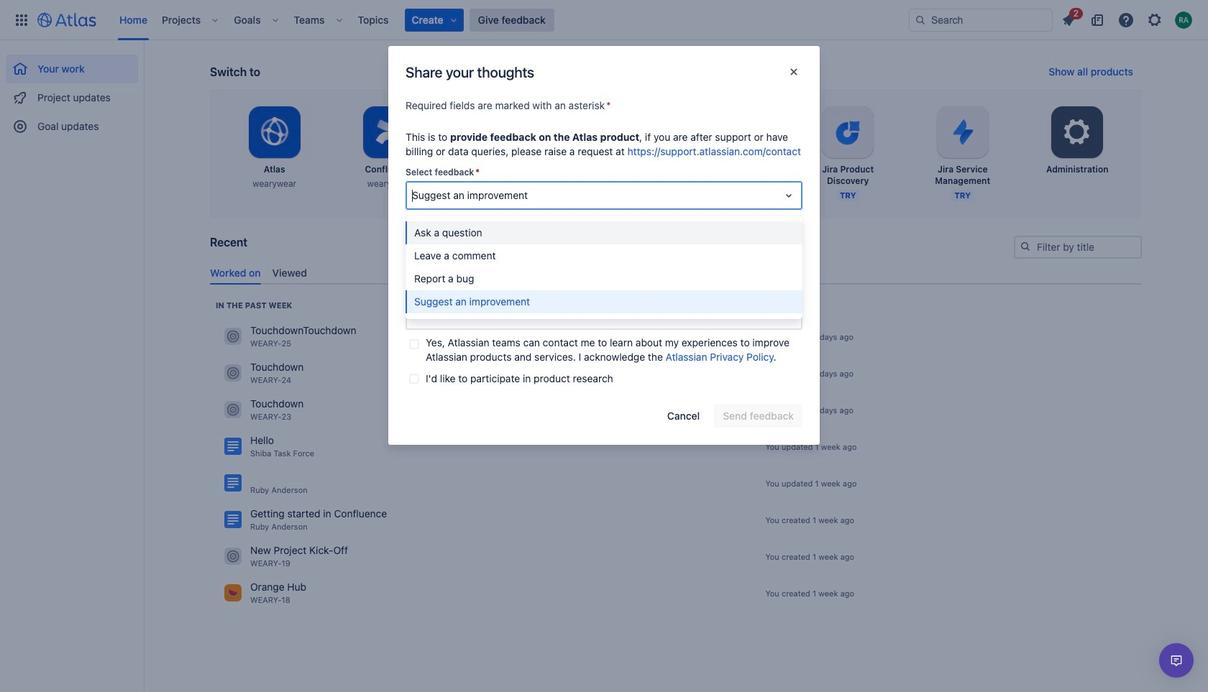 Task type: describe. For each thing, give the bounding box(es) containing it.
search image
[[1020, 241, 1031, 252]]

Search field
[[909, 8, 1053, 31]]

search image
[[915, 14, 926, 26]]

1 confluence image from the top
[[224, 438, 242, 456]]

townsquare image
[[224, 365, 242, 382]]

2 confluence image from the top
[[224, 512, 242, 529]]

open image
[[780, 187, 798, 204]]

4 townsquare image from the top
[[224, 585, 242, 602]]

1 townsquare image from the top
[[224, 328, 242, 346]]



Task type: locate. For each thing, give the bounding box(es) containing it.
tab list
[[204, 261, 1148, 285]]

Filter by title field
[[1016, 237, 1141, 258]]

heading
[[216, 300, 292, 311]]

3 townsquare image from the top
[[224, 548, 242, 566]]

group
[[6, 40, 138, 145]]

settings image
[[1060, 115, 1095, 150]]

open intercom messenger image
[[1168, 652, 1185, 670]]

None text field
[[412, 188, 415, 203], [406, 232, 803, 330], [412, 188, 415, 203], [406, 232, 803, 330]]

close modal image
[[785, 63, 803, 81]]

confluence image
[[224, 438, 242, 456], [224, 512, 242, 529]]

confluence image up confluence image
[[224, 438, 242, 456]]

townsquare image
[[224, 328, 242, 346], [224, 402, 242, 419], [224, 548, 242, 566], [224, 585, 242, 602]]

1 vertical spatial confluence image
[[224, 512, 242, 529]]

confluence image down confluence image
[[224, 512, 242, 529]]

banner
[[0, 0, 1208, 40]]

top element
[[9, 0, 909, 40]]

0 vertical spatial confluence image
[[224, 438, 242, 456]]

2 townsquare image from the top
[[224, 402, 242, 419]]

confluence image
[[224, 475, 242, 492]]

help image
[[1118, 11, 1135, 28]]

None search field
[[909, 8, 1053, 31]]



Task type: vqa. For each thing, say whether or not it's contained in the screenshot.
Dialog
no



